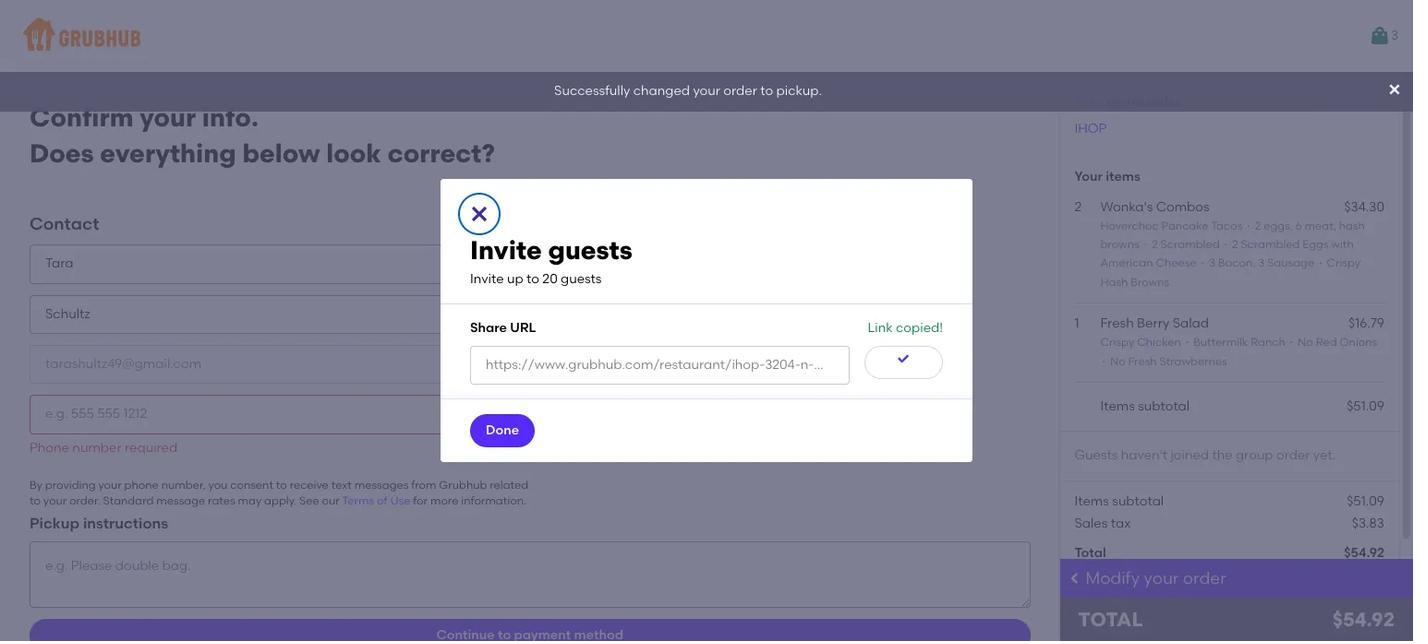 Task type: locate. For each thing, give the bounding box(es) containing it.
2 invite from the top
[[470, 271, 504, 287]]

20
[[543, 271, 558, 287]]

svg image
[[1387, 82, 1402, 97], [896, 352, 911, 367]]

2 left 'eggs,'
[[1255, 220, 1261, 233]]

phone number required alert
[[30, 440, 178, 456]]

∙ right cheese
[[1199, 257, 1207, 270]]

2 inside 2 eggs, 6 meat, hash browns
[[1255, 220, 1261, 233]]

0 vertical spatial $51.09
[[1347, 399, 1385, 415]]

everything
[[100, 137, 236, 169]]

items subtotal up tax
[[1075, 494, 1164, 509]]

your left items
[[1075, 169, 1103, 185]]

you
[[208, 479, 228, 492]]

with
[[1331, 238, 1354, 251]]

consent
[[230, 479, 273, 492]]

Last name text field
[[30, 295, 530, 334]]

invite
[[470, 235, 542, 266], [470, 271, 504, 287]]

2 up the bacon,
[[1232, 238, 1238, 251]]

confirm your info. does everything below look correct?
[[30, 102, 495, 169]]

∙ left 'eggs,'
[[1243, 220, 1255, 233]]

invite left up
[[470, 271, 504, 287]]

by providing your phone number, you consent to receive text messages from grubhub related to your order. standard message rates may apply. see our
[[30, 479, 529, 508]]

1 your from the top
[[1075, 95, 1103, 110]]

haven't
[[1121, 448, 1168, 464]]

hoverchoc pancake tacos
[[1101, 220, 1243, 233]]

crispy left chicken
[[1101, 337, 1135, 350]]

2 scrambled eggs with american cheese
[[1101, 238, 1354, 270]]

wonka's
[[1101, 199, 1153, 215]]

fresh down chicken
[[1128, 355, 1157, 368]]

invite guests invite up to 20 guests
[[470, 235, 633, 287]]

items
[[1101, 399, 1135, 415], [1075, 494, 1109, 509]]

more
[[430, 495, 459, 508]]

0 vertical spatial svg image
[[1387, 82, 1402, 97]]

svg image down link copied!
[[896, 352, 911, 367]]

no down fresh berry salad
[[1110, 355, 1126, 368]]

scrambled down pancake
[[1161, 238, 1220, 251]]

$51.09 up $3.83
[[1347, 494, 1385, 509]]

onions
[[1340, 337, 1378, 350]]

our
[[322, 495, 340, 508]]

combos
[[1156, 199, 1210, 215]]

related
[[490, 479, 529, 492]]

None text field
[[470, 346, 850, 385]]

1 vertical spatial group
[[1236, 448, 1273, 464]]

0 horizontal spatial group
[[1106, 95, 1144, 110]]

your up pickup
[[43, 495, 67, 508]]

0 vertical spatial invite
[[470, 235, 542, 266]]

guests right "20"
[[561, 271, 602, 287]]

1 vertical spatial total
[[1078, 609, 1143, 632]]

0 vertical spatial crispy
[[1327, 257, 1361, 270]]

subtotal up tax
[[1112, 494, 1164, 509]]

group
[[1106, 95, 1144, 110], [1236, 448, 1273, 464]]

$51.09 down onions
[[1347, 399, 1385, 415]]

salad
[[1173, 316, 1209, 332]]

$51.09
[[1347, 399, 1385, 415], [1347, 494, 1385, 509]]

0 vertical spatial your
[[1075, 95, 1103, 110]]

fresh left berry
[[1101, 316, 1134, 332]]

fresh
[[1101, 316, 1134, 332], [1128, 355, 1157, 368]]

0 horizontal spatial no
[[1110, 355, 1126, 368]]

3 inside button
[[1391, 28, 1399, 43]]

your up everything
[[140, 102, 196, 133]]

1 vertical spatial $54.92
[[1333, 609, 1395, 632]]

1 horizontal spatial no
[[1298, 337, 1313, 350]]

for
[[413, 495, 428, 508]]

0 vertical spatial subtotal
[[1138, 399, 1190, 415]]

1
[[1075, 316, 1079, 332]]

1 horizontal spatial 3
[[1258, 257, 1265, 270]]

ihop
[[1075, 121, 1107, 137]]

$3.83
[[1352, 516, 1385, 532]]

text
[[331, 479, 352, 492]]

total down sales
[[1075, 546, 1106, 562]]

0 horizontal spatial crispy
[[1101, 337, 1135, 350]]

0 vertical spatial no
[[1298, 337, 1313, 350]]

confirm
[[30, 102, 134, 133]]

pickup
[[30, 515, 79, 533]]

∙
[[1243, 220, 1255, 233], [1142, 238, 1149, 251], [1220, 238, 1232, 251], [1199, 257, 1207, 270], [1315, 257, 1327, 270], [1184, 337, 1191, 350], [1288, 337, 1295, 350], [1101, 355, 1108, 368]]

subtotal up "haven't"
[[1138, 399, 1190, 415]]

sales tax
[[1075, 516, 1131, 532]]

invite up up
[[470, 235, 542, 266]]

see
[[299, 495, 319, 508]]

group right the 'the'
[[1236, 448, 1273, 464]]

2 scrambled from the left
[[1241, 238, 1300, 251]]

correct?
[[388, 137, 495, 169]]

1 vertical spatial crispy
[[1101, 337, 1135, 350]]

1 vertical spatial items subtotal
[[1075, 494, 1164, 509]]

2 eggs, 6 meat, hash browns
[[1101, 220, 1365, 251]]

∙ down eggs
[[1315, 257, 1327, 270]]

1 horizontal spatial scrambled
[[1241, 238, 1300, 251]]

bacon,
[[1218, 257, 1256, 270]]

2
[[1075, 199, 1082, 215], [1255, 220, 1261, 233], [1152, 238, 1158, 251], [1232, 238, 1238, 251]]

2 inside 2 scrambled eggs with american cheese
[[1232, 238, 1238, 251]]

your
[[1075, 95, 1103, 110], [1075, 169, 1103, 185]]

does
[[30, 137, 94, 169]]

Pickup instructions text field
[[30, 542, 1030, 609]]

svg image right 'details'
[[1387, 82, 1402, 97]]

subtotal
[[1138, 399, 1190, 415], [1112, 494, 1164, 509]]

0 vertical spatial group
[[1106, 95, 1144, 110]]

1 vertical spatial invite
[[470, 271, 504, 287]]

∙ down the tacos
[[1220, 238, 1232, 251]]

required
[[125, 440, 178, 456]]

below
[[242, 137, 320, 169]]

your up ihop link
[[1075, 95, 1103, 110]]

crispy down with
[[1327, 257, 1361, 270]]

1 vertical spatial $51.09
[[1347, 494, 1385, 509]]

∙ right ranch
[[1288, 337, 1295, 350]]

your up standard
[[98, 479, 122, 492]]

0 vertical spatial items
[[1101, 399, 1135, 415]]

your for total
[[1075, 95, 1103, 110]]

to up apply.
[[276, 479, 287, 492]]

guests
[[548, 235, 633, 266], [561, 271, 602, 287]]

items up sales
[[1075, 494, 1109, 509]]

yet.
[[1313, 448, 1336, 464]]

hash
[[1339, 220, 1365, 233]]

2 down hoverchoc pancake tacos
[[1152, 238, 1158, 251]]

1 vertical spatial fresh
[[1128, 355, 1157, 368]]

1 vertical spatial svg image
[[896, 352, 911, 367]]

apply.
[[264, 495, 297, 508]]

2 down your items
[[1075, 199, 1082, 215]]

to down by at left bottom
[[30, 495, 41, 508]]

information.
[[461, 495, 526, 508]]

svg image
[[468, 203, 490, 226]]

2 your from the top
[[1075, 169, 1103, 185]]

0 vertical spatial items subtotal
[[1101, 399, 1190, 415]]

use
[[390, 495, 410, 508]]

group up ihop on the top right of the page
[[1106, 95, 1144, 110]]

your for sales tax
[[1075, 169, 1103, 185]]

rates
[[208, 495, 235, 508]]

order
[[724, 84, 757, 99], [1147, 95, 1181, 110], [1277, 448, 1310, 464], [1183, 569, 1227, 589]]

to left "20"
[[527, 271, 539, 287]]

items subtotal
[[1101, 399, 1190, 415], [1075, 494, 1164, 509]]

scrambled down 'eggs,'
[[1241, 238, 1300, 251]]

items subtotal up "haven't"
[[1101, 399, 1190, 415]]

to
[[760, 84, 773, 99], [527, 271, 539, 287], [276, 479, 287, 492], [30, 495, 41, 508]]

your inside confirm your info. does everything below look correct?
[[140, 102, 196, 133]]

1 scrambled from the left
[[1161, 238, 1220, 251]]

ranch
[[1251, 337, 1286, 350]]

share url
[[470, 321, 536, 336]]

guests up "20"
[[548, 235, 633, 266]]

1 vertical spatial no
[[1110, 355, 1126, 368]]

hash
[[1101, 276, 1128, 289]]

by
[[30, 479, 42, 492]]

sausage
[[1268, 257, 1315, 270]]

total down modify
[[1078, 609, 1143, 632]]

0 horizontal spatial scrambled
[[1161, 238, 1220, 251]]

phone
[[30, 440, 69, 456]]

1 vertical spatial your
[[1075, 169, 1103, 185]]

number,
[[161, 479, 206, 492]]

1 horizontal spatial crispy
[[1327, 257, 1361, 270]]

6
[[1296, 220, 1302, 233]]

items up guests
[[1101, 399, 1135, 415]]

ihop link
[[1075, 121, 1107, 137]]

1 vertical spatial subtotal
[[1112, 494, 1164, 509]]

your group order
[[1075, 95, 1181, 110]]

no left red
[[1298, 337, 1313, 350]]

2 horizontal spatial 3
[[1391, 28, 1399, 43]]

crispy inside crispy hash browns
[[1327, 257, 1361, 270]]



Task type: vqa. For each thing, say whether or not it's contained in the screenshot.
the 'using'
no



Task type: describe. For each thing, give the bounding box(es) containing it.
tax
[[1111, 516, 1131, 532]]

crispy hash browns
[[1101, 257, 1361, 289]]

∙ 2 scrambled
[[1140, 238, 1220, 251]]

2 for 2
[[1075, 199, 1082, 215]]

view
[[1308, 95, 1338, 111]]

red
[[1316, 337, 1337, 350]]

meat,
[[1305, 220, 1336, 233]]

fresh berry salad
[[1101, 316, 1209, 332]]

view details
[[1308, 95, 1385, 111]]

to inside invite guests invite up to 20 guests
[[527, 271, 539, 287]]

share
[[470, 321, 507, 336]]

$16.79
[[1349, 316, 1385, 332]]

Phone telephone field
[[30, 396, 530, 435]]

phone number required
[[30, 440, 178, 456]]

strawberries
[[1160, 355, 1227, 368]]

receive
[[290, 479, 329, 492]]

$16.79 crispy chicken ∙ buttermilk ranch ∙ no red onions ∙ no fresh strawberries
[[1101, 316, 1385, 368]]

1 vertical spatial items
[[1075, 494, 1109, 509]]

pickup.
[[776, 84, 822, 99]]

fresh inside $16.79 crispy chicken ∙ buttermilk ranch ∙ no red onions ∙ no fresh strawberries
[[1128, 355, 1157, 368]]

2 for 2 scrambled eggs with american cheese
[[1232, 238, 1238, 251]]

wonka's combos
[[1101, 199, 1210, 215]]

from
[[411, 479, 436, 492]]

link
[[868, 321, 893, 336]]

∙ 3 bacon, 3 sausage
[[1197, 257, 1315, 270]]

look
[[326, 137, 381, 169]]

0 vertical spatial guests
[[548, 235, 633, 266]]

terms
[[342, 495, 374, 508]]

3 button
[[1369, 19, 1399, 53]]

successfully
[[554, 84, 630, 99]]

sales
[[1075, 516, 1108, 532]]

info.
[[202, 102, 258, 133]]

chicken
[[1137, 337, 1181, 350]]

url
[[510, 321, 536, 336]]

your right changed on the left top of the page
[[693, 84, 720, 99]]

∙ down the salad
[[1184, 337, 1191, 350]]

tacos
[[1211, 220, 1243, 233]]

0 horizontal spatial svg image
[[896, 352, 911, 367]]

guests haven't joined the group order yet.
[[1075, 448, 1336, 464]]

providing
[[45, 479, 96, 492]]

to left pickup.
[[760, 84, 773, 99]]

browns
[[1101, 238, 1140, 251]]

phone
[[124, 479, 159, 492]]

pickup instructions
[[30, 515, 168, 533]]

items
[[1106, 169, 1141, 185]]

buttermilk
[[1194, 337, 1248, 350]]

done
[[486, 423, 519, 438]]

cheese
[[1156, 257, 1197, 270]]

details
[[1342, 95, 1385, 111]]

browns
[[1131, 276, 1170, 289]]

main navigation navigation
[[0, 0, 1413, 72]]

copied!
[[896, 321, 943, 336]]

First name text field
[[30, 245, 530, 284]]

instructions
[[83, 515, 168, 533]]

your right modify
[[1144, 569, 1179, 589]]

modify your order
[[1086, 569, 1227, 589]]

2 $51.09 from the top
[[1347, 494, 1385, 509]]

standard
[[103, 495, 154, 508]]

0 vertical spatial fresh
[[1101, 316, 1134, 332]]

berry
[[1137, 316, 1170, 332]]

terms of use link
[[342, 495, 410, 508]]

pancake
[[1162, 220, 1209, 233]]

of
[[377, 495, 388, 508]]

your items
[[1075, 169, 1141, 185]]

link copied!
[[868, 321, 943, 336]]

number
[[72, 440, 122, 456]]

0 horizontal spatial 3
[[1209, 257, 1216, 270]]

message
[[156, 495, 205, 508]]

guests
[[1075, 448, 1118, 464]]

scrambled inside 2 scrambled eggs with american cheese
[[1241, 238, 1300, 251]]

∙ down hoverchoc
[[1142, 238, 1149, 251]]

2 for 2 eggs, 6 meat, hash browns
[[1255, 220, 1261, 233]]

modify
[[1086, 569, 1140, 589]]

1 vertical spatial guests
[[561, 271, 602, 287]]

terms of use for more information.
[[342, 495, 526, 508]]

1 horizontal spatial group
[[1236, 448, 1273, 464]]

hoverchoc
[[1101, 220, 1159, 233]]

1 horizontal spatial svg image
[[1387, 82, 1402, 97]]

grubhub
[[439, 479, 487, 492]]

$34.30
[[1344, 199, 1385, 215]]

0 vertical spatial total
[[1075, 546, 1106, 562]]

eggs
[[1303, 238, 1329, 251]]

0 vertical spatial $54.92
[[1344, 546, 1385, 562]]

may
[[238, 495, 262, 508]]

changed
[[633, 84, 690, 99]]

view details button
[[1308, 87, 1385, 120]]

1 $51.09 from the top
[[1347, 399, 1385, 415]]

1 invite from the top
[[470, 235, 542, 266]]

∙ down fresh berry salad
[[1101, 355, 1108, 368]]

up
[[507, 271, 523, 287]]

crispy inside $16.79 crispy chicken ∙ buttermilk ranch ∙ no red onions ∙ no fresh strawberries
[[1101, 337, 1135, 350]]

done button
[[470, 415, 535, 448]]



